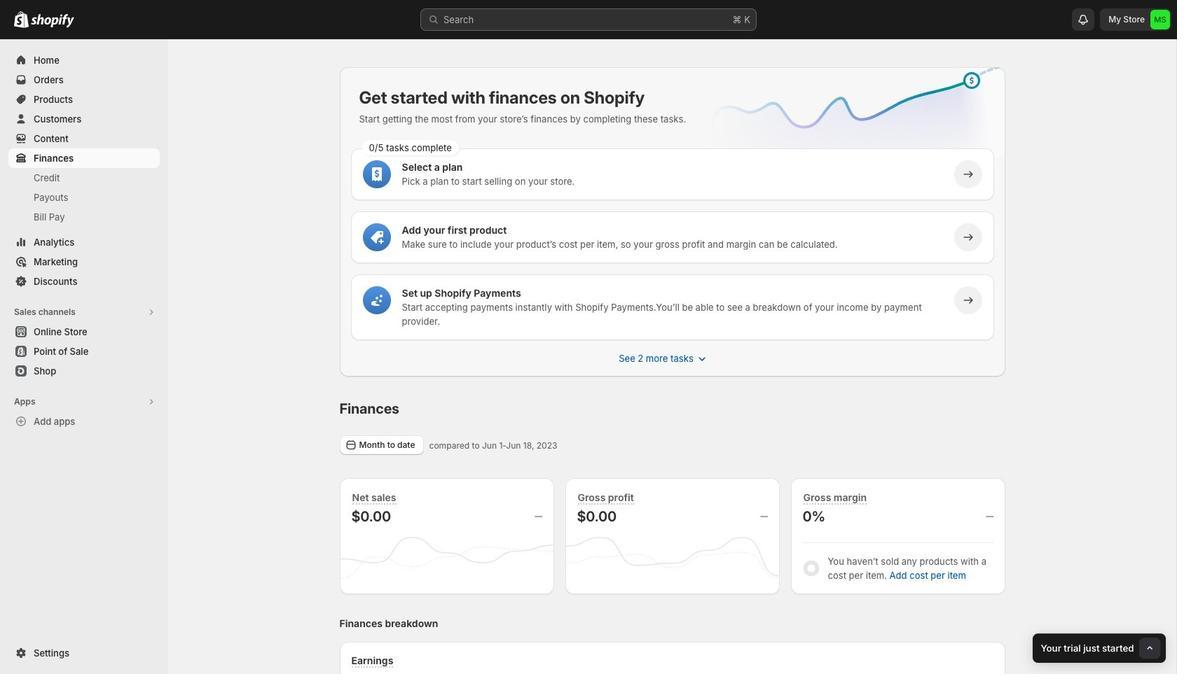 Task type: vqa. For each thing, say whether or not it's contained in the screenshot.
SHOPIFY image
yes



Task type: describe. For each thing, give the bounding box(es) containing it.
line chart image
[[687, 64, 1008, 179]]

my store image
[[1151, 10, 1170, 29]]

add your first product image
[[370, 231, 384, 245]]

set up shopify payments image
[[370, 294, 384, 308]]

shopify image
[[14, 11, 29, 28]]



Task type: locate. For each thing, give the bounding box(es) containing it.
shopify image
[[31, 14, 74, 28]]

select a plan image
[[370, 168, 384, 182]]



